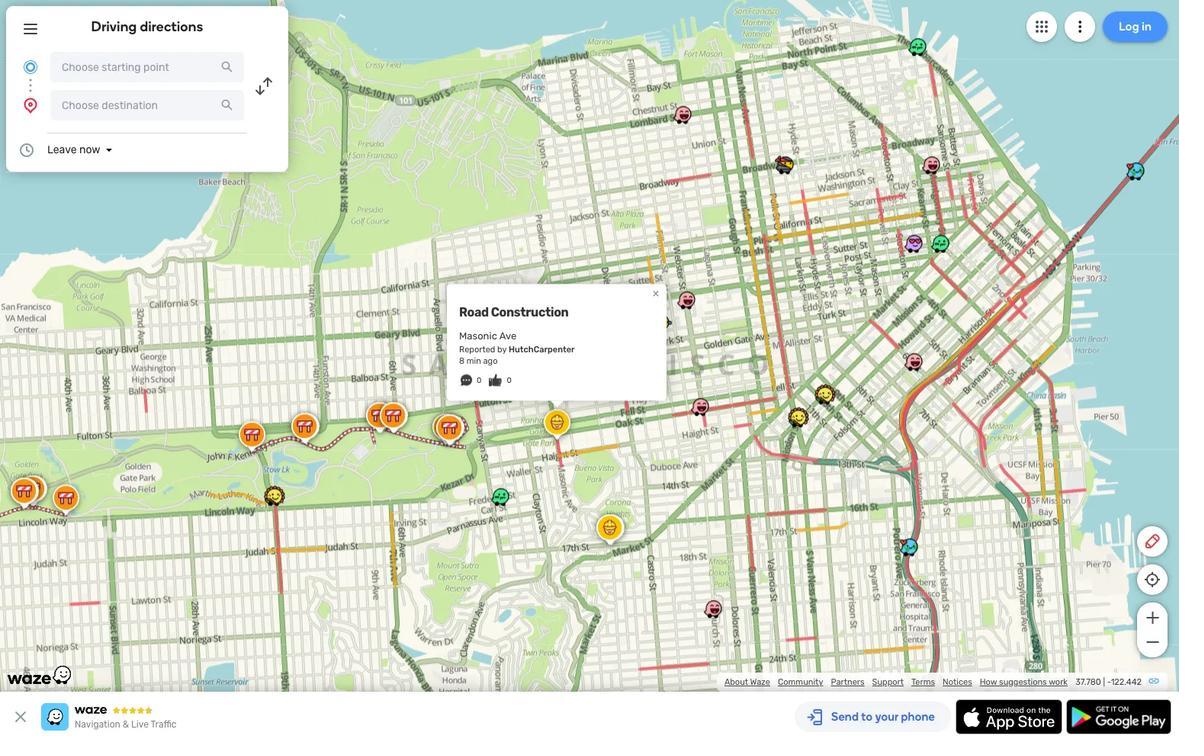 Task type: describe. For each thing, give the bounding box(es) containing it.
work
[[1049, 677, 1068, 687]]

zoom in image
[[1143, 609, 1162, 627]]

suggestions
[[999, 677, 1047, 687]]

|
[[1103, 677, 1105, 687]]

×
[[653, 286, 659, 301]]

navigation
[[75, 719, 120, 730]]

live
[[131, 719, 149, 730]]

1 0 from the left
[[477, 376, 482, 386]]

traffic
[[151, 719, 177, 730]]

how
[[980, 677, 997, 687]]

road construction
[[459, 305, 569, 320]]

how suggestions work link
[[980, 677, 1068, 687]]

by
[[497, 345, 507, 355]]

hutchcarpenter
[[509, 345, 575, 355]]

about waze community partners support terms notices how suggestions work
[[725, 677, 1068, 687]]

partners link
[[831, 677, 865, 687]]

terms link
[[912, 677, 935, 687]]

link image
[[1148, 675, 1160, 687]]

construction
[[491, 305, 569, 320]]

about waze link
[[725, 677, 770, 687]]

clock image
[[18, 141, 36, 159]]

Choose destination text field
[[50, 90, 244, 121]]

ave
[[499, 331, 517, 342]]

navigation & live traffic
[[75, 719, 177, 730]]

notices link
[[943, 677, 972, 687]]



Task type: vqa. For each thing, say whether or not it's contained in the screenshot.
ago
yes



Task type: locate. For each thing, give the bounding box(es) containing it.
8
[[459, 357, 465, 367]]

pencil image
[[1144, 532, 1162, 551]]

support
[[872, 677, 904, 687]]

notices
[[943, 677, 972, 687]]

now
[[79, 143, 100, 156]]

× link
[[649, 286, 663, 301]]

Choose starting point text field
[[50, 52, 244, 82]]

terms
[[912, 677, 935, 687]]

about
[[725, 677, 748, 687]]

directions
[[140, 18, 203, 35]]

min
[[467, 357, 481, 367]]

0 down masonic ave reported by hutchcarpenter 8 min ago
[[507, 376, 512, 386]]

masonic
[[459, 331, 497, 342]]

masonic ave reported by hutchcarpenter 8 min ago
[[459, 331, 575, 367]]

driving directions
[[91, 18, 203, 35]]

2 0 from the left
[[507, 376, 512, 386]]

reported
[[459, 345, 495, 355]]

0
[[477, 376, 482, 386], [507, 376, 512, 386]]

37.780
[[1076, 677, 1101, 687]]

0 horizontal spatial 0
[[477, 376, 482, 386]]

partners
[[831, 677, 865, 687]]

&
[[123, 719, 129, 730]]

road
[[459, 305, 489, 320]]

0 down min
[[477, 376, 482, 386]]

location image
[[21, 96, 40, 114]]

-
[[1107, 677, 1111, 687]]

zoom out image
[[1143, 633, 1162, 651]]

x image
[[11, 708, 30, 726]]

current location image
[[21, 58, 40, 76]]

community link
[[778, 677, 823, 687]]

driving
[[91, 18, 137, 35]]

waze
[[750, 677, 770, 687]]

ago
[[483, 357, 498, 367]]

leave
[[47, 143, 77, 156]]

1 horizontal spatial 0
[[507, 376, 512, 386]]

community
[[778, 677, 823, 687]]

support link
[[872, 677, 904, 687]]

122.442
[[1111, 677, 1142, 687]]

37.780 | -122.442
[[1076, 677, 1142, 687]]

leave now
[[47, 143, 100, 156]]



